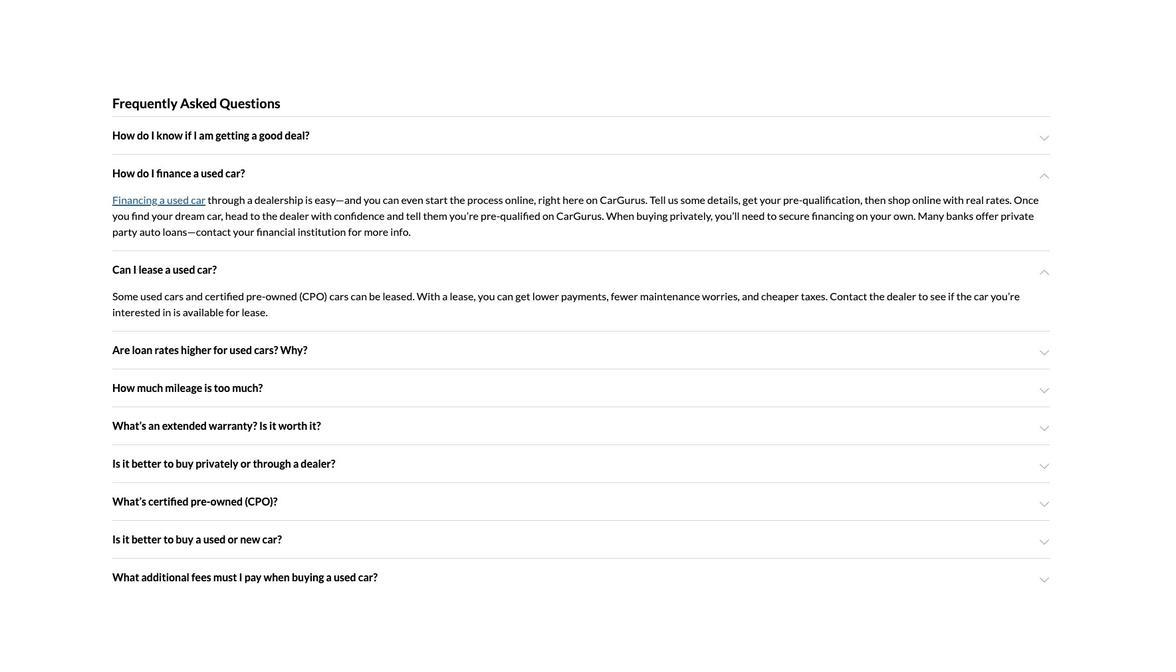 Task type: describe. For each thing, give the bounding box(es) containing it.
through inside dropdown button
[[253, 458, 291, 471]]

cheaper
[[762, 290, 799, 303]]

how do i know if i am getting a good deal? button
[[112, 117, 1051, 155]]

rates.
[[987, 194, 1013, 207]]

are
[[112, 344, 130, 357]]

loans—contact
[[163, 226, 231, 238]]

privately,
[[670, 210, 713, 223]]

i left know
[[151, 129, 155, 142]]

your down the then
[[871, 210, 892, 223]]

get inside some used cars and certified pre-owned (cpo) cars can be leased. with a lease, you can get lower payments, fewer maintenance worries, and cheaper taxes. contact the dealer to see if the car you're interested in is available for lease.
[[516, 290, 531, 303]]

mileage
[[165, 382, 202, 395]]

0 vertical spatial car
[[191, 194, 206, 207]]

is for is it better to buy privately or through a dealer?
[[112, 458, 120, 471]]

through inside through a dealership is easy—and you can even start the process online, right here on cargurus. tell us some details, get your pre-qualification, then shop online with real rates. once you find your dream car, head to the dealer with confidence and tell them you're pre-qualified on cargurus. when buying privately, you'll need to secure financing on your own. many banks offer private party auto loans—contact your financial institution for more info.
[[208, 194, 245, 207]]

chevron down image for is it better to buy a used or new car?
[[1040, 538, 1051, 549]]

is it better to buy a used or new car? button
[[112, 522, 1051, 559]]

the right see
[[957, 290, 973, 303]]

1 vertical spatial you
[[112, 210, 130, 223]]

info.
[[391, 226, 411, 238]]

party
[[112, 226, 137, 238]]

finance
[[157, 167, 191, 180]]

what additional fees must i pay when buying a used car? button
[[112, 560, 1051, 597]]

a left dealer?
[[293, 458, 299, 471]]

qualified
[[500, 210, 541, 223]]

can
[[112, 264, 131, 276]]

much
[[137, 382, 163, 395]]

taxes.
[[802, 290, 828, 303]]

many
[[918, 210, 945, 223]]

to inside dropdown button
[[164, 534, 174, 547]]

offer
[[976, 210, 999, 223]]

(cpo)
[[299, 290, 328, 303]]

pre- inside some used cars and certified pre-owned (cpo) cars can be leased. with a lease, you can get lower payments, fewer maintenance worries, and cheaper taxes. contact the dealer to see if the car you're interested in is available for lease.
[[246, 290, 266, 303]]

owned inside some used cars and certified pre-owned (cpo) cars can be leased. with a lease, you can get lower payments, fewer maintenance worries, and cheaper taxes. contact the dealer to see if the car you're interested in is available for lease.
[[266, 290, 297, 303]]

in
[[163, 306, 171, 319]]

is it better to buy a used or new car?
[[112, 534, 282, 547]]

lower
[[533, 290, 559, 303]]

if inside dropdown button
[[185, 129, 192, 142]]

i left the pay
[[239, 572, 243, 584]]

what's an extended warranty? is it worth it?
[[112, 420, 321, 433]]

is inside dropdown button
[[259, 420, 267, 433]]

a right when
[[326, 572, 332, 584]]

how much mileage is too much?
[[112, 382, 263, 395]]

through a dealership is easy—and you can even start the process online, right here on cargurus. tell us some details, get your pre-qualification, then shop online with real rates. once you find your dream car, head to the dealer with confidence and tell them you're pre-qualified on cargurus. when buying privately, you'll need to secure financing on your own. many banks offer private party auto loans—contact your financial institution for more info.
[[112, 194, 1040, 238]]

process
[[468, 194, 503, 207]]

are loan rates higher for used cars? why?
[[112, 344, 308, 357]]

0 horizontal spatial on
[[543, 210, 555, 223]]

how do i finance a used car? button
[[112, 155, 1051, 193]]

the right start
[[450, 194, 466, 207]]

details,
[[708, 194, 741, 207]]

lease.
[[242, 306, 268, 319]]

it inside what's an extended warranty? is it worth it? dropdown button
[[269, 420, 277, 433]]

is for dealership
[[305, 194, 313, 207]]

maintenance
[[640, 290, 701, 303]]

car? inside dropdown button
[[263, 534, 282, 547]]

(cpo)?
[[245, 496, 278, 509]]

worries,
[[703, 290, 740, 303]]

is for is it better to buy a used or new car?
[[112, 534, 120, 547]]

you're inside some used cars and certified pre-owned (cpo) cars can be leased. with a lease, you can get lower payments, fewer maintenance worries, and cheaper taxes. contact the dealer to see if the car you're interested in is available for lease.
[[991, 290, 1021, 303]]

a inside dropdown button
[[165, 264, 171, 276]]

is it better to buy privately or through a dealer? button
[[112, 446, 1051, 483]]

getting
[[216, 129, 250, 142]]

private
[[1001, 210, 1035, 223]]

what's for what's certified pre-owned (cpo)?
[[112, 496, 146, 509]]

here
[[563, 194, 584, 207]]

chevron down image for is it better to buy privately or through a dealer?
[[1040, 462, 1051, 473]]

be
[[369, 290, 381, 303]]

to inside dropdown button
[[164, 458, 174, 471]]

shop
[[889, 194, 911, 207]]

why?
[[280, 344, 308, 357]]

your down financing a used car link
[[152, 210, 173, 223]]

your up need
[[760, 194, 782, 207]]

you inside some used cars and certified pre-owned (cpo) cars can be leased. with a lease, you can get lower payments, fewer maintenance worries, and cheaper taxes. contact the dealer to see if the car you're interested in is available for lease.
[[478, 290, 495, 303]]

must
[[213, 572, 237, 584]]

for inside dropdown button
[[214, 344, 228, 357]]

chevron down image for are loan rates higher for used cars? why?
[[1040, 348, 1051, 359]]

asked
[[180, 95, 217, 111]]

cars?
[[254, 344, 278, 357]]

higher
[[181, 344, 212, 357]]

lease,
[[450, 290, 476, 303]]

to inside some used cars and certified pre-owned (cpo) cars can be leased. with a lease, you can get lower payments, fewer maintenance worries, and cheaper taxes. contact the dealer to see if the car you're interested in is available for lease.
[[919, 290, 929, 303]]

with
[[417, 290, 441, 303]]

when
[[607, 210, 635, 223]]

financing
[[812, 210, 855, 223]]

to right need
[[767, 210, 777, 223]]

dealer inside through a dealership is easy—and you can even start the process online, right here on cargurus. tell us some details, get your pre-qualification, then shop online with real rates. once you find your dream car, head to the dealer with confidence and tell them you're pre-qualified on cargurus. when buying privately, you'll need to secure financing on your own. many banks offer private party auto loans—contact your financial institution for more info.
[[280, 210, 309, 223]]

a inside "dropdown button"
[[193, 167, 199, 180]]

is it better to buy privately or through a dealer?
[[112, 458, 336, 471]]

know
[[157, 129, 183, 142]]

an
[[148, 420, 160, 433]]

1 cars from the left
[[164, 290, 184, 303]]

financing a used car link
[[112, 194, 206, 207]]

what additional fees must i pay when buying a used car?
[[112, 572, 378, 584]]

lease
[[139, 264, 163, 276]]

2 horizontal spatial and
[[743, 290, 760, 303]]

car? inside "dropdown button"
[[226, 167, 245, 180]]

fees
[[192, 572, 211, 584]]

car,
[[207, 210, 223, 223]]

chevron down image for what additional fees must i pay when buying a used car?
[[1040, 576, 1051, 586]]

see
[[931, 290, 947, 303]]

online
[[913, 194, 942, 207]]

too
[[214, 382, 230, 395]]

once
[[1015, 194, 1040, 207]]

how much mileage is too much? button
[[112, 370, 1051, 407]]

secure
[[779, 210, 810, 223]]

0 vertical spatial cargurus.
[[600, 194, 648, 207]]

how do i know if i am getting a good deal?
[[112, 129, 310, 142]]

i inside "dropdown button"
[[151, 167, 155, 180]]

deal?
[[285, 129, 310, 142]]

how for how do i finance a used car?
[[112, 167, 135, 180]]

are loan rates higher for used cars? why? button
[[112, 332, 1051, 370]]

loan
[[132, 344, 153, 357]]

you'll
[[715, 210, 740, 223]]



Task type: vqa. For each thing, say whether or not it's contained in the screenshot.
My to the left
no



Task type: locate. For each thing, give the bounding box(es) containing it.
2 do from the top
[[137, 167, 149, 180]]

if
[[185, 129, 192, 142], [949, 290, 955, 303]]

chevron down image for how much mileage is too much?
[[1040, 386, 1051, 397]]

frequently asked questions
[[112, 95, 281, 111]]

0 horizontal spatial car
[[191, 194, 206, 207]]

1 horizontal spatial with
[[944, 194, 965, 207]]

1 vertical spatial buying
[[292, 572, 324, 584]]

0 horizontal spatial or
[[228, 534, 238, 547]]

do
[[137, 129, 149, 142], [137, 167, 149, 180]]

it inside 'is it better to buy privately or through a dealer?' dropdown button
[[122, 458, 129, 471]]

0 vertical spatial it
[[269, 420, 277, 433]]

0 vertical spatial is
[[259, 420, 267, 433]]

3 chevron down image from the top
[[1040, 386, 1051, 397]]

0 horizontal spatial certified
[[148, 496, 189, 509]]

what's certified pre-owned (cpo)?
[[112, 496, 278, 509]]

is inside through a dealership is easy—and you can even start the process online, right here on cargurus. tell us some details, get your pre-qualification, then shop online with real rates. once you find your dream car, head to the dealer with confidence and tell them you're pre-qualified on cargurus. when buying privately, you'll need to secure financing on your own. many banks offer private party auto loans—contact your financial institution for more info.
[[305, 194, 313, 207]]

is inside some used cars and certified pre-owned (cpo) cars can be leased. with a lease, you can get lower payments, fewer maintenance worries, and cheaper taxes. contact the dealer to see if the car you're interested in is available for lease.
[[173, 306, 181, 319]]

is inside dropdown button
[[112, 534, 120, 547]]

0 vertical spatial better
[[132, 458, 162, 471]]

better up additional
[[132, 534, 162, 547]]

can left even on the left top of page
[[383, 194, 399, 207]]

chevron down image inside what additional fees must i pay when buying a used car? dropdown button
[[1040, 576, 1051, 586]]

interested
[[112, 306, 161, 319]]

1 better from the top
[[132, 458, 162, 471]]

much?
[[232, 382, 263, 395]]

1 horizontal spatial dealer
[[887, 290, 917, 303]]

better for is it better to buy privately or through a dealer?
[[132, 458, 162, 471]]

dealer
[[280, 210, 309, 223], [887, 290, 917, 303]]

1 horizontal spatial can
[[383, 194, 399, 207]]

1 vertical spatial cargurus.
[[557, 210, 605, 223]]

the
[[450, 194, 466, 207], [262, 210, 278, 223], [870, 290, 885, 303], [957, 290, 973, 303]]

chevron down image inside what's an extended warranty? is it worth it? dropdown button
[[1040, 424, 1051, 435]]

0 horizontal spatial if
[[185, 129, 192, 142]]

0 vertical spatial dealer
[[280, 210, 309, 223]]

buy inside dropdown button
[[176, 534, 194, 547]]

you're inside through a dealership is easy—and you can even start the process online, right here on cargurus. tell us some details, get your pre-qualification, then shop online with real rates. once you find your dream car, head to the dealer with confidence and tell them you're pre-qualified on cargurus. when buying privately, you'll need to secure financing on your own. many banks offer private party auto loans—contact your financial institution for more info.
[[450, 210, 479, 223]]

chevron down image for what's certified pre-owned (cpo)?
[[1040, 500, 1051, 511]]

used inside dropdown button
[[203, 534, 226, 547]]

payments,
[[562, 290, 609, 303]]

0 vertical spatial do
[[137, 129, 149, 142]]

cargurus. down here
[[557, 210, 605, 223]]

a right lease
[[165, 264, 171, 276]]

and inside through a dealership is easy—and you can even start the process online, right here on cargurus. tell us some details, get your pre-qualification, then shop online with real rates. once you find your dream car, head to the dealer with confidence and tell them you're pre-qualified on cargurus. when buying privately, you'll need to secure financing on your own. many banks offer private party auto loans—contact your financial institution for more info.
[[387, 210, 404, 223]]

1 vertical spatial you're
[[991, 290, 1021, 303]]

1 vertical spatial or
[[228, 534, 238, 547]]

0 horizontal spatial owned
[[211, 496, 243, 509]]

1 vertical spatial owned
[[211, 496, 243, 509]]

pre- inside dropdown button
[[191, 496, 211, 509]]

1 vertical spatial car
[[975, 290, 989, 303]]

0 vertical spatial through
[[208, 194, 245, 207]]

contact
[[830, 290, 868, 303]]

how for how do i know if i am getting a good deal?
[[112, 129, 135, 142]]

better down 'an'
[[132, 458, 162, 471]]

1 horizontal spatial you
[[364, 194, 381, 207]]

2 chevron down image from the top
[[1040, 348, 1051, 359]]

0 horizontal spatial dealer
[[280, 210, 309, 223]]

buy for a
[[176, 534, 194, 547]]

the right "contact" on the top of the page
[[870, 290, 885, 303]]

or inside dropdown button
[[228, 534, 238, 547]]

it
[[269, 420, 277, 433], [122, 458, 129, 471], [122, 534, 129, 547]]

1 horizontal spatial or
[[241, 458, 251, 471]]

1 do from the top
[[137, 129, 149, 142]]

can left be
[[351, 290, 367, 303]]

fewer
[[611, 290, 638, 303]]

1 vertical spatial chevron down image
[[1040, 171, 1051, 182]]

what
[[112, 572, 139, 584]]

is
[[259, 420, 267, 433], [112, 458, 120, 471], [112, 534, 120, 547]]

buy for privately
[[176, 458, 194, 471]]

with
[[944, 194, 965, 207], [311, 210, 332, 223]]

and
[[387, 210, 404, 223], [186, 290, 203, 303], [743, 290, 760, 303]]

2 horizontal spatial you
[[478, 290, 495, 303]]

is right in
[[173, 306, 181, 319]]

with up "institution"
[[311, 210, 332, 223]]

1 horizontal spatial on
[[586, 194, 598, 207]]

i left finance
[[151, 167, 155, 180]]

2 how from the top
[[112, 167, 135, 180]]

questions
[[220, 95, 281, 111]]

car right see
[[975, 290, 989, 303]]

0 vertical spatial if
[[185, 129, 192, 142]]

0 horizontal spatial cars
[[164, 290, 184, 303]]

used inside some used cars and certified pre-owned (cpo) cars can be leased. with a lease, you can get lower payments, fewer maintenance worries, and cheaper taxes. contact the dealer to see if the car you're interested in is available for lease.
[[140, 290, 162, 303]]

buy
[[176, 458, 194, 471], [176, 534, 194, 547]]

pay
[[245, 572, 262, 584]]

0 vertical spatial you
[[364, 194, 381, 207]]

0 horizontal spatial you're
[[450, 210, 479, 223]]

how inside "dropdown button"
[[112, 167, 135, 180]]

1 vertical spatial for
[[226, 306, 240, 319]]

do for finance
[[137, 167, 149, 180]]

1 vertical spatial through
[[253, 458, 291, 471]]

a inside through a dealership is easy—and you can even start the process online, right here on cargurus. tell us some details, get your pre-qualification, then shop online with real rates. once you find your dream car, head to the dealer with confidence and tell them you're pre-qualified on cargurus. when buying privately, you'll need to secure financing on your own. many banks offer private party auto loans—contact your financial institution for more info.
[[247, 194, 253, 207]]

your down head
[[233, 226, 255, 238]]

4 chevron down image from the top
[[1040, 424, 1051, 435]]

extended
[[162, 420, 207, 433]]

dealer down dealership on the top of page
[[280, 210, 309, 223]]

2 buy from the top
[[176, 534, 194, 547]]

chevron down image inside how much mileage is too much? dropdown button
[[1040, 386, 1051, 397]]

to up additional
[[164, 534, 174, 547]]

0 horizontal spatial and
[[186, 290, 203, 303]]

rates
[[155, 344, 179, 357]]

banks
[[947, 210, 974, 223]]

0 vertical spatial what's
[[112, 420, 146, 433]]

it for is it better to buy privately or through a dealer?
[[122, 458, 129, 471]]

or inside dropdown button
[[241, 458, 251, 471]]

1 how from the top
[[112, 129, 135, 142]]

what's certified pre-owned (cpo)? button
[[112, 484, 1051, 521]]

if inside some used cars and certified pre-owned (cpo) cars can be leased. with a lease, you can get lower payments, fewer maintenance worries, and cheaper taxes. contact the dealer to see if the car you're interested in is available for lease.
[[949, 290, 955, 303]]

1 vertical spatial if
[[949, 290, 955, 303]]

1 vertical spatial better
[[132, 534, 162, 547]]

1 vertical spatial do
[[137, 167, 149, 180]]

0 horizontal spatial is
[[173, 306, 181, 319]]

pre- up is it better to buy a used or new car?
[[191, 496, 211, 509]]

you up party at the top of the page
[[112, 210, 130, 223]]

car? inside dropdown button
[[197, 264, 217, 276]]

chevron down image inside what's certified pre-owned (cpo)? dropdown button
[[1040, 500, 1051, 511]]

can inside through a dealership is easy—and you can even start the process online, right here on cargurus. tell us some details, get your pre-qualification, then shop online with real rates. once you find your dream car, head to the dealer with confidence and tell them you're pre-qualified on cargurus. when buying privately, you'll need to secure financing on your own. many banks offer private party auto loans—contact your financial institution for more info.
[[383, 194, 399, 207]]

used inside dropdown button
[[173, 264, 195, 276]]

us
[[668, 194, 679, 207]]

better inside dropdown button
[[132, 458, 162, 471]]

chevron down image for what's an extended warranty? is it worth it?
[[1040, 424, 1051, 435]]

available
[[183, 306, 224, 319]]

financing a used car
[[112, 194, 206, 207]]

cargurus.
[[600, 194, 648, 207], [557, 210, 605, 223]]

real
[[967, 194, 985, 207]]

1 horizontal spatial you're
[[991, 290, 1021, 303]]

2 cars from the left
[[330, 290, 349, 303]]

chevron down image
[[1040, 133, 1051, 144], [1040, 171, 1051, 182]]

better for is it better to buy a used or new car?
[[132, 534, 162, 547]]

1 vertical spatial certified
[[148, 496, 189, 509]]

it?
[[310, 420, 321, 433]]

1 vertical spatial is
[[112, 458, 120, 471]]

0 vertical spatial owned
[[266, 290, 297, 303]]

tell
[[406, 210, 421, 223]]

additional
[[141, 572, 190, 584]]

it for is it better to buy a used or new car?
[[122, 534, 129, 547]]

leased.
[[383, 290, 415, 303]]

on down the then
[[857, 210, 869, 223]]

chevron down image inside the is it better to buy a used or new car? dropdown button
[[1040, 538, 1051, 549]]

do inside how do i finance a used car? "dropdown button"
[[137, 167, 149, 180]]

for inside through a dealership is easy—and you can even start the process online, right here on cargurus. tell us some details, get your pre-qualification, then shop online with real rates. once you find your dream car, head to the dealer with confidence and tell them you're pre-qualified on cargurus. when buying privately, you'll need to secure financing on your own. many banks offer private party auto loans—contact your financial institution for more info.
[[348, 226, 362, 238]]

on down right
[[543, 210, 555, 223]]

a inside dropdown button
[[196, 534, 201, 547]]

buying right when
[[292, 572, 324, 584]]

to down extended
[[164, 458, 174, 471]]

1 horizontal spatial get
[[743, 194, 758, 207]]

0 vertical spatial buying
[[637, 210, 668, 223]]

buying inside through a dealership is easy—and you can even start the process online, right here on cargurus. tell us some details, get your pre-qualification, then shop online with real rates. once you find your dream car, head to the dealer with confidence and tell them you're pre-qualified on cargurus. when buying privately, you'll need to secure financing on your own. many banks offer private party auto loans—contact your financial institution for more info.
[[637, 210, 668, 223]]

1 vertical spatial what's
[[112, 496, 146, 509]]

dream
[[175, 210, 205, 223]]

when
[[264, 572, 290, 584]]

5 chevron down image from the top
[[1040, 462, 1051, 473]]

need
[[742, 210, 765, 223]]

with up banks
[[944, 194, 965, 207]]

easy—and
[[315, 194, 362, 207]]

chevron down image for how do i know if i am getting a good deal?
[[1040, 133, 1051, 144]]

0 vertical spatial is
[[305, 194, 313, 207]]

1 vertical spatial buy
[[176, 534, 194, 547]]

i left the "am"
[[194, 129, 197, 142]]

better inside dropdown button
[[132, 534, 162, 547]]

1 vertical spatial is
[[173, 306, 181, 319]]

the up financial
[[262, 210, 278, 223]]

some
[[681, 194, 706, 207]]

what's for what's an extended warranty? is it worth it?
[[112, 420, 146, 433]]

is
[[305, 194, 313, 207], [173, 306, 181, 319], [204, 382, 212, 395]]

them
[[423, 210, 448, 223]]

frequently
[[112, 95, 178, 111]]

get
[[743, 194, 758, 207], [516, 290, 531, 303]]

cars right (cpo)
[[330, 290, 349, 303]]

is inside dropdown button
[[204, 382, 212, 395]]

start
[[426, 194, 448, 207]]

chevron down image inside the are loan rates higher for used cars? why? dropdown button
[[1040, 348, 1051, 359]]

i inside dropdown button
[[133, 264, 137, 276]]

buying down tell
[[637, 210, 668, 223]]

a inside some used cars and certified pre-owned (cpo) cars can be leased. with a lease, you can get lower payments, fewer maintenance worries, and cheaper taxes. contact the dealer to see if the car you're interested in is available for lease.
[[443, 290, 448, 303]]

0 horizontal spatial you
[[112, 210, 130, 223]]

worth
[[279, 420, 308, 433]]

pre- up lease.
[[246, 290, 266, 303]]

or right privately
[[241, 458, 251, 471]]

a right with at the top left of the page
[[443, 290, 448, 303]]

dealer inside some used cars and certified pre-owned (cpo) cars can be leased. with a lease, you can get lower payments, fewer maintenance worries, and cheaper taxes. contact the dealer to see if the car you're interested in is available for lease.
[[887, 290, 917, 303]]

a up head
[[247, 194, 253, 207]]

through up head
[[208, 194, 245, 207]]

chevron down image for how do i finance a used car?
[[1040, 171, 1051, 182]]

i
[[151, 129, 155, 142], [194, 129, 197, 142], [151, 167, 155, 180], [133, 264, 137, 276], [239, 572, 243, 584]]

a right finance
[[193, 167, 199, 180]]

1 horizontal spatial is
[[204, 382, 212, 395]]

can left lower
[[497, 290, 514, 303]]

chevron down image inside how do i know if i am getting a good deal? dropdown button
[[1040, 133, 1051, 144]]

1 what's from the top
[[112, 420, 146, 433]]

car inside some used cars and certified pre-owned (cpo) cars can be leased. with a lease, you can get lower payments, fewer maintenance worries, and cheaper taxes. contact the dealer to see if the car you're interested in is available for lease.
[[975, 290, 989, 303]]

1 horizontal spatial through
[[253, 458, 291, 471]]

certified
[[205, 290, 244, 303], [148, 496, 189, 509]]

you right lease, on the top left
[[478, 290, 495, 303]]

through
[[208, 194, 245, 207], [253, 458, 291, 471]]

2 vertical spatial you
[[478, 290, 495, 303]]

2 horizontal spatial is
[[305, 194, 313, 207]]

get up need
[[743, 194, 758, 207]]

find
[[132, 210, 150, 223]]

certified up is it better to buy a used or new car?
[[148, 496, 189, 509]]

better
[[132, 458, 162, 471], [132, 534, 162, 547]]

0 vertical spatial or
[[241, 458, 251, 471]]

cars up in
[[164, 290, 184, 303]]

and up info. in the top of the page
[[387, 210, 404, 223]]

through up (cpo)?
[[253, 458, 291, 471]]

a up fees
[[196, 534, 201, 547]]

chevron down image inside how do i finance a used car? "dropdown button"
[[1040, 171, 1051, 182]]

how for how much mileage is too much?
[[112, 382, 135, 395]]

0 horizontal spatial buying
[[292, 572, 324, 584]]

1 horizontal spatial buying
[[637, 210, 668, 223]]

car? inside dropdown button
[[358, 572, 378, 584]]

0 vertical spatial for
[[348, 226, 362, 238]]

certified inside dropdown button
[[148, 496, 189, 509]]

certified up available
[[205, 290, 244, 303]]

0 vertical spatial you're
[[450, 210, 479, 223]]

new
[[240, 534, 260, 547]]

1 buy from the top
[[176, 458, 194, 471]]

what's
[[112, 420, 146, 433], [112, 496, 146, 509]]

qualification,
[[803, 194, 863, 207]]

get left lower
[[516, 290, 531, 303]]

warranty?
[[209, 420, 257, 433]]

to left see
[[919, 290, 929, 303]]

used inside "dropdown button"
[[201, 167, 224, 180]]

1 horizontal spatial and
[[387, 210, 404, 223]]

2 horizontal spatial on
[[857, 210, 869, 223]]

pre- up secure
[[784, 194, 803, 207]]

for down confidence
[[348, 226, 362, 238]]

i right the can
[[133, 264, 137, 276]]

even
[[401, 194, 424, 207]]

owned up lease.
[[266, 290, 297, 303]]

0 horizontal spatial with
[[311, 210, 332, 223]]

you up confidence
[[364, 194, 381, 207]]

1 chevron down image from the top
[[1040, 133, 1051, 144]]

buy left privately
[[176, 458, 194, 471]]

0 horizontal spatial through
[[208, 194, 245, 207]]

0 vertical spatial how
[[112, 129, 135, 142]]

2 vertical spatial it
[[122, 534, 129, 547]]

0 horizontal spatial get
[[516, 290, 531, 303]]

is left too
[[204, 382, 212, 395]]

how up financing
[[112, 167, 135, 180]]

dealership
[[255, 194, 303, 207]]

pre- down process
[[481, 210, 500, 223]]

car up dream
[[191, 194, 206, 207]]

3 how from the top
[[112, 382, 135, 395]]

1 horizontal spatial owned
[[266, 290, 297, 303]]

is inside dropdown button
[[112, 458, 120, 471]]

0 vertical spatial chevron down image
[[1040, 133, 1051, 144]]

1 vertical spatial it
[[122, 458, 129, 471]]

2 vertical spatial is
[[112, 534, 120, 547]]

it inside the is it better to buy a used or new car? dropdown button
[[122, 534, 129, 547]]

dealer left see
[[887, 290, 917, 303]]

8 chevron down image from the top
[[1040, 576, 1051, 586]]

a right financing
[[160, 194, 165, 207]]

1 vertical spatial with
[[311, 210, 332, 223]]

2 chevron down image from the top
[[1040, 171, 1051, 182]]

do up financing
[[137, 167, 149, 180]]

1 horizontal spatial cars
[[330, 290, 349, 303]]

for inside some used cars and certified pre-owned (cpo) cars can be leased. with a lease, you can get lower payments, fewer maintenance worries, and cheaper taxes. contact the dealer to see if the car you're interested in is available for lease.
[[226, 306, 240, 319]]

owned
[[266, 290, 297, 303], [211, 496, 243, 509]]

is left easy—and
[[305, 194, 313, 207]]

1 vertical spatial dealer
[[887, 290, 917, 303]]

0 vertical spatial with
[[944, 194, 965, 207]]

2 what's from the top
[[112, 496, 146, 509]]

1 vertical spatial get
[[516, 290, 531, 303]]

1 horizontal spatial if
[[949, 290, 955, 303]]

certified inside some used cars and certified pre-owned (cpo) cars can be leased. with a lease, you can get lower payments, fewer maintenance worries, and cheaper taxes. contact the dealer to see if the car you're interested in is available for lease.
[[205, 290, 244, 303]]

dealer?
[[301, 458, 336, 471]]

do left know
[[137, 129, 149, 142]]

for right higher
[[214, 344, 228, 357]]

7 chevron down image from the top
[[1040, 538, 1051, 549]]

confidence
[[334, 210, 385, 223]]

for left lease.
[[226, 306, 240, 319]]

and left cheaper
[[743, 290, 760, 303]]

car
[[191, 194, 206, 207], [975, 290, 989, 303]]

more
[[364, 226, 389, 238]]

cargurus. up the when
[[600, 194, 648, 207]]

how down frequently
[[112, 129, 135, 142]]

1 horizontal spatial certified
[[205, 290, 244, 303]]

a left the good
[[252, 129, 257, 142]]

financing
[[112, 194, 157, 207]]

0 horizontal spatial can
[[351, 290, 367, 303]]

used
[[201, 167, 224, 180], [167, 194, 189, 207], [173, 264, 195, 276], [140, 290, 162, 303], [230, 344, 252, 357], [203, 534, 226, 547], [334, 572, 356, 584]]

can i lease a used car?
[[112, 264, 217, 276]]

2 horizontal spatial can
[[497, 290, 514, 303]]

own.
[[894, 210, 916, 223]]

financial
[[257, 226, 296, 238]]

get inside through a dealership is easy—and you can even start the process online, right here on cargurus. tell us some details, get your pre-qualification, then shop online with real rates. once you find your dream car, head to the dealer with confidence and tell them you're pre-qualified on cargurus. when buying privately, you'll need to secure financing on your own. many banks offer private party auto loans—contact your financial institution for more info.
[[743, 194, 758, 207]]

owned inside dropdown button
[[211, 496, 243, 509]]

2 vertical spatial how
[[112, 382, 135, 395]]

to right head
[[250, 210, 260, 223]]

buy inside dropdown button
[[176, 458, 194, 471]]

how do i finance a used car?
[[112, 167, 245, 180]]

6 chevron down image from the top
[[1040, 500, 1051, 511]]

if right see
[[949, 290, 955, 303]]

right
[[539, 194, 561, 207]]

2 better from the top
[[132, 534, 162, 547]]

0 vertical spatial get
[[743, 194, 758, 207]]

do inside how do i know if i am getting a good deal? dropdown button
[[137, 129, 149, 142]]

1 horizontal spatial car
[[975, 290, 989, 303]]

if left the "am"
[[185, 129, 192, 142]]

buy down what's certified pre-owned (cpo)?
[[176, 534, 194, 547]]

chevron down image inside can i lease a used car? dropdown button
[[1040, 268, 1051, 278]]

is for mileage
[[204, 382, 212, 395]]

privately
[[196, 458, 239, 471]]

how left the much
[[112, 382, 135, 395]]

chevron down image inside 'is it better to buy privately or through a dealer?' dropdown button
[[1040, 462, 1051, 473]]

1 vertical spatial how
[[112, 167, 135, 180]]

some
[[112, 290, 138, 303]]

pre-
[[784, 194, 803, 207], [481, 210, 500, 223], [246, 290, 266, 303], [191, 496, 211, 509]]

owned left (cpo)?
[[211, 496, 243, 509]]

chevron down image
[[1040, 268, 1051, 278], [1040, 348, 1051, 359], [1040, 386, 1051, 397], [1040, 424, 1051, 435], [1040, 462, 1051, 473], [1040, 500, 1051, 511], [1040, 538, 1051, 549], [1040, 576, 1051, 586]]

1 chevron down image from the top
[[1040, 268, 1051, 278]]

and up available
[[186, 290, 203, 303]]

am
[[199, 129, 214, 142]]

2 vertical spatial for
[[214, 344, 228, 357]]

head
[[225, 210, 248, 223]]

0 vertical spatial buy
[[176, 458, 194, 471]]

chevron down image for can i lease a used car?
[[1040, 268, 1051, 278]]

then
[[865, 194, 887, 207]]

2 vertical spatial is
[[204, 382, 212, 395]]

0 vertical spatial certified
[[205, 290, 244, 303]]

or left new
[[228, 534, 238, 547]]

institution
[[298, 226, 346, 238]]

on right here
[[586, 194, 598, 207]]

buying inside what additional fees must i pay when buying a used car? dropdown button
[[292, 572, 324, 584]]

do for know
[[137, 129, 149, 142]]



